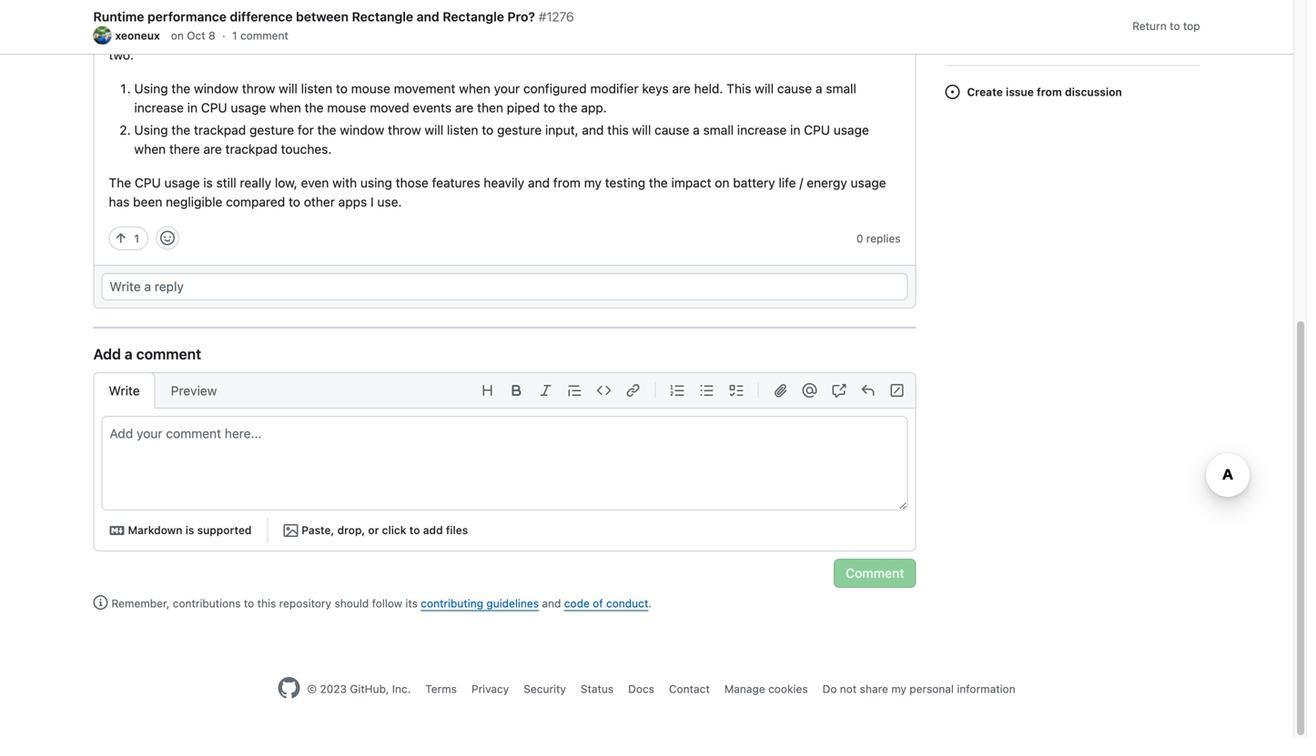 Task type: vqa. For each thing, say whether or not it's contained in the screenshot.
Notifications image
no



Task type: describe. For each thing, give the bounding box(es) containing it.
add or remove reactions image
[[160, 231, 175, 245]]

i inside the cpu usage is still really low, even with using those features heavily and from my testing the impact on battery life / energy usage has been negligible compared to other apps i use.
[[371, 194, 374, 209]]

repository
[[279, 597, 332, 610]]

runtime performance difference between rectangle and rectangle pro? link
[[93, 7, 535, 26]]

but
[[260, 28, 279, 43]]

security
[[524, 683, 566, 696]]

i inside i don't have benchmarks, but here are the only features that will cause any noticeable change in system resource usage between the two:
[[109, 28, 112, 43]]

1 vertical spatial small
[[703, 122, 734, 138]]

paste, drop, or click to add files
[[302, 524, 468, 537]]

cross reference image
[[832, 383, 846, 398]]

on oct 8 · 1 comment
[[171, 29, 289, 42]]

2 horizontal spatial in
[[791, 122, 801, 138]]

then
[[477, 100, 504, 115]]

1 horizontal spatial increase
[[737, 122, 787, 138]]

markdown
[[128, 524, 183, 537]]

1 rectangle from the left
[[352, 9, 414, 24]]

this inside using the window throw will listen to mouse movement when your configured modifier keys are held. this will cause a small increase in cpu usage when the mouse moved events are then piped to the app. using the trackpad gesture for the window throw will listen to gesture input, and this will cause a small increase in cpu usage when there are trackpad touches.
[[608, 122, 629, 138]]

1 vertical spatial mouse
[[327, 100, 367, 115]]

the left you're
[[867, 28, 886, 43]]

0 vertical spatial mouse
[[351, 81, 391, 96]]

touches.
[[281, 142, 332, 157]]

1 using from the top
[[134, 81, 168, 96]]

usage inside i don't have benchmarks, but here are the only features that will cause any noticeable change in system resource usage between the two:
[[774, 28, 809, 43]]

will inside i don't have benchmarks, but here are the only features that will cause any noticeable change in system resource usage between the two:
[[463, 28, 482, 43]]

image image
[[283, 524, 298, 538]]

benchmarks,
[[181, 28, 256, 43]]

docs
[[628, 683, 655, 696]]

0
[[857, 232, 864, 245]]

docs link
[[628, 683, 655, 696]]

1 horizontal spatial when
[[270, 100, 301, 115]]

information
[[957, 683, 1016, 696]]

a inside button
[[144, 279, 151, 294]]

not for do
[[840, 683, 857, 696]]

will down events
[[425, 122, 444, 138]]

only
[[357, 28, 382, 43]]

change
[[613, 28, 656, 43]]

terms
[[426, 683, 457, 696]]

markdown image
[[110, 524, 124, 538]]

paste,
[[302, 524, 334, 537]]

use.
[[377, 194, 402, 209]]

do not share my personal information button
[[823, 681, 1016, 698]]

info image
[[93, 596, 108, 610]]

features inside i don't have benchmarks, but here are the only features that will cause any noticeable change in system resource usage between the two:
[[385, 28, 433, 43]]

0 vertical spatial between
[[296, 9, 349, 24]]

xeoneux
[[115, 29, 160, 42]]

using
[[361, 175, 392, 190]]

you're
[[946, 20, 978, 32]]

/
[[800, 175, 804, 190]]

preview button
[[155, 372, 233, 409]]

github,
[[350, 683, 389, 696]]

mention image
[[803, 383, 817, 398]]

a down held.
[[693, 122, 700, 138]]

conduct
[[606, 597, 649, 610]]

thread.
[[946, 36, 982, 49]]

the right for
[[317, 122, 336, 138]]

bold image
[[509, 383, 524, 398]]

and left 'code'
[[542, 597, 561, 610]]

contributions
[[173, 597, 241, 610]]

manage cookies
[[725, 683, 808, 696]]

©
[[307, 683, 317, 696]]

apps
[[339, 194, 367, 209]]

0 replies
[[857, 232, 901, 245]]

really
[[240, 175, 271, 190]]

with
[[333, 175, 357, 190]]

movement
[[394, 81, 456, 96]]

  text field inside write tab panel
[[102, 417, 907, 510]]

homepage image
[[278, 678, 300, 699]]

@xeoneux image
[[93, 26, 112, 45]]

usage up negligible
[[164, 175, 200, 190]]

replies
[[867, 232, 901, 245]]

add
[[423, 524, 443, 537]]

usage up energy
[[834, 122, 869, 138]]

write tab panel
[[94, 416, 916, 551]]

#1276
[[539, 9, 574, 24]]

0 vertical spatial listen
[[301, 81, 333, 96]]

issue opened image
[[946, 85, 960, 99]]

is inside write tab panel
[[186, 524, 194, 537]]

testing
[[605, 175, 646, 190]]

performance
[[147, 9, 227, 24]]

2 horizontal spatial when
[[459, 81, 491, 96]]

don't
[[116, 28, 146, 43]]

1 horizontal spatial cpu
[[201, 100, 227, 115]]

2 horizontal spatial cpu
[[804, 122, 830, 138]]

i don't have benchmarks, but here are the only features that will cause any noticeable change in system resource usage between the two:
[[109, 28, 886, 62]]

1 vertical spatial cause
[[778, 81, 812, 96]]

tasklist image
[[729, 383, 744, 398]]

paperclip image
[[774, 383, 788, 398]]

your
[[494, 81, 520, 96]]

a right add
[[125, 346, 133, 363]]

events
[[413, 100, 452, 115]]

not for you're
[[981, 20, 998, 32]]

privacy
[[472, 683, 509, 696]]

return to top
[[1133, 20, 1201, 32]]

been
[[133, 194, 162, 209]]

drop,
[[337, 524, 365, 537]]

return
[[1133, 20, 1167, 32]]

impact
[[672, 175, 712, 190]]

status
[[581, 683, 614, 696]]

add
[[93, 346, 121, 363]]

low,
[[275, 175, 298, 190]]

cause inside i don't have benchmarks, but here are the only features that will cause any noticeable change in system resource usage between the two:
[[486, 28, 521, 43]]

·
[[222, 29, 226, 42]]

write for write a reply
[[110, 279, 141, 294]]

a right this
[[816, 81, 823, 96]]

the down 'runtime performance difference between rectangle and rectangle pro? #1276'
[[334, 28, 354, 43]]

add a comment tab list
[[93, 372, 233, 409]]

write for write
[[109, 383, 140, 398]]

2 using from the top
[[134, 122, 168, 138]]

to inside button
[[410, 524, 420, 537]]

2 vertical spatial when
[[134, 142, 166, 157]]

life
[[779, 175, 796, 190]]

files
[[446, 524, 468, 537]]

system
[[673, 28, 715, 43]]

list unordered image
[[700, 383, 714, 398]]

should
[[335, 597, 369, 610]]

still
[[216, 175, 237, 190]]

will down "keys"
[[632, 122, 651, 138]]

has
[[109, 194, 130, 209]]

1 vertical spatial throw
[[388, 122, 421, 138]]

noticeable
[[548, 28, 609, 43]]

the
[[109, 175, 131, 190]]

personal
[[910, 683, 954, 696]]

add or remove reactions element
[[156, 226, 179, 250]]

difference
[[230, 9, 293, 24]]

inc.
[[392, 683, 411, 696]]

usage down on oct 8 · 1 comment
[[231, 100, 266, 115]]

diff ignored image
[[890, 383, 905, 398]]



Task type: locate. For each thing, give the bounding box(es) containing it.
1 horizontal spatial throw
[[388, 122, 421, 138]]

2 rectangle from the left
[[443, 9, 504, 24]]

0 vertical spatial throw
[[242, 81, 275, 96]]

rectangle up the only
[[352, 9, 414, 24]]

a left reply
[[144, 279, 151, 294]]

1 vertical spatial using
[[134, 122, 168, 138]]

write down add
[[109, 383, 140, 398]]

0 horizontal spatial in
[[187, 100, 198, 115]]

comment up add a comment tab list on the left bottom
[[136, 346, 201, 363]]

1 vertical spatial in
[[187, 100, 198, 115]]

is left "still"
[[203, 175, 213, 190]]

rectangle up that
[[443, 9, 504, 24]]

0 horizontal spatial my
[[584, 175, 602, 190]]

write inside button
[[109, 383, 140, 398]]

are right there
[[203, 142, 222, 157]]

configured
[[524, 81, 587, 96]]

2 vertical spatial cpu
[[135, 175, 161, 190]]

my right share
[[892, 683, 907, 696]]

1 vertical spatial listen
[[447, 122, 479, 138]]

mouse up moved
[[351, 81, 391, 96]]

heading image
[[480, 383, 495, 398]]

are down runtime performance difference between rectangle and rectangle pro? link
[[312, 28, 331, 43]]

and inside using the window throw will listen to mouse movement when your configured modifier keys are held. this will cause a small increase in cpu usage when the mouse moved events are then piped to the app. using the trackpad gesture for the window throw will listen to gesture input, and this will cause a small increase in cpu usage when there are trackpad touches.
[[582, 122, 604, 138]]

my
[[584, 175, 602, 190], [892, 683, 907, 696]]

1 vertical spatial on
[[715, 175, 730, 190]]

0 horizontal spatial increase
[[134, 100, 184, 115]]

between
[[296, 9, 349, 24], [813, 28, 863, 43]]

1 vertical spatial features
[[432, 175, 480, 190]]

on right impact
[[715, 175, 730, 190]]

0 horizontal spatial gesture
[[250, 122, 294, 138]]

contributing guidelines link
[[421, 597, 539, 610]]

features inside the cpu usage is still really low, even with using those features heavily and from my testing the impact on battery life / energy usage has been negligible compared to other apps i use.
[[432, 175, 480, 190]]

0 vertical spatial i
[[109, 28, 112, 43]]

0 horizontal spatial cause
[[486, 28, 521, 43]]

1 vertical spatial trackpad
[[225, 142, 278, 157]]

will down here
[[279, 81, 298, 96]]

code
[[564, 597, 590, 610]]

usage right resource
[[774, 28, 809, 43]]

on inside the cpu usage is still really low, even with using those features heavily and from my testing the impact on battery life / energy usage has been negligible compared to other apps i use.
[[715, 175, 730, 190]]

window down benchmarks,
[[194, 81, 239, 96]]

a
[[816, 81, 823, 96], [693, 122, 700, 138], [144, 279, 151, 294], [125, 346, 133, 363]]

1 horizontal spatial 1
[[232, 29, 237, 42]]

features
[[385, 28, 433, 43], [432, 175, 480, 190]]

1 horizontal spatial from
[[1037, 86, 1062, 98]]

0 horizontal spatial i
[[109, 28, 112, 43]]

the left impact
[[649, 175, 668, 190]]

gesture left for
[[250, 122, 294, 138]]

0 vertical spatial using
[[134, 81, 168, 96]]

quote image
[[568, 383, 582, 398]]

1 gesture from the left
[[250, 122, 294, 138]]

cpu up 'been'
[[135, 175, 161, 190]]

the up for
[[305, 100, 324, 115]]

not inside you're not receiving notifications from this thread.
[[981, 20, 998, 32]]

write down 1 button
[[110, 279, 141, 294]]

1 right arrow up image
[[134, 232, 139, 245]]

0 horizontal spatial 1
[[134, 232, 139, 245]]

energy
[[807, 175, 848, 190]]

link image
[[626, 383, 641, 398]]

1 horizontal spatial not
[[981, 20, 998, 32]]

using the window throw will listen to mouse movement when your configured modifier keys are held. this will cause a small increase in cpu usage when the mouse moved events are then piped to the app. using the trackpad gesture for the window throw will listen to gesture input, and this will cause a small increase in cpu usage when there are trackpad touches.
[[134, 81, 869, 157]]

will
[[463, 28, 482, 43], [279, 81, 298, 96], [755, 81, 774, 96], [425, 122, 444, 138], [632, 122, 651, 138]]

1 inside button
[[134, 232, 139, 245]]

are inside i don't have benchmarks, but here are the only features that will cause any noticeable change in system resource usage between the two:
[[312, 28, 331, 43]]

battery
[[733, 175, 776, 190]]

this
[[727, 81, 752, 96]]

0 horizontal spatial listen
[[301, 81, 333, 96]]

from right issue
[[1037, 86, 1062, 98]]

even
[[301, 175, 329, 190]]

1 vertical spatial from
[[1037, 86, 1062, 98]]

to
[[1170, 20, 1181, 32], [336, 81, 348, 96], [544, 100, 555, 115], [482, 122, 494, 138], [289, 194, 301, 209], [410, 524, 420, 537], [244, 597, 254, 610]]

0 vertical spatial trackpad
[[194, 122, 246, 138]]

will right this
[[755, 81, 774, 96]]

features right those
[[432, 175, 480, 190]]

this left top
[[1145, 20, 1164, 32]]

notifications
[[1051, 20, 1115, 32]]

0 vertical spatial features
[[385, 28, 433, 43]]

when left there
[[134, 142, 166, 157]]

from inside you're not receiving notifications from this thread.
[[1118, 20, 1142, 32]]

add a comment
[[93, 346, 201, 363]]

gesture down piped
[[497, 122, 542, 138]]

usage right energy
[[851, 175, 887, 190]]

0 vertical spatial cpu
[[201, 100, 227, 115]]

using down "have"
[[134, 81, 168, 96]]

1 vertical spatial cpu
[[804, 122, 830, 138]]

when up for
[[270, 100, 301, 115]]

share
[[860, 683, 889, 696]]

0 vertical spatial in
[[660, 28, 670, 43]]

are left then
[[455, 100, 474, 115]]

1 horizontal spatial on
[[715, 175, 730, 190]]

cpu up energy
[[804, 122, 830, 138]]

oct
[[187, 29, 206, 42]]

the down oct
[[172, 81, 191, 96]]

list ordered image
[[671, 383, 685, 398]]

between inside i don't have benchmarks, but here are the only features that will cause any noticeable change in system resource usage between the two:
[[813, 28, 863, 43]]

1 horizontal spatial i
[[371, 194, 374, 209]]

not right do
[[840, 683, 857, 696]]

0 horizontal spatial on
[[171, 29, 184, 42]]

1 right ·
[[232, 29, 237, 42]]

and down app.
[[582, 122, 604, 138]]

1 vertical spatial 1
[[134, 232, 139, 245]]

2 vertical spatial in
[[791, 122, 801, 138]]

1 vertical spatial this
[[608, 122, 629, 138]]

arrow up image
[[113, 231, 128, 246]]

0 horizontal spatial not
[[840, 683, 857, 696]]

write a reply
[[110, 279, 184, 294]]

2 vertical spatial this
[[257, 597, 276, 610]]

from right notifications at the right top
[[1118, 20, 1142, 32]]

1 horizontal spatial cause
[[655, 122, 690, 138]]

contributing
[[421, 597, 484, 610]]

window
[[194, 81, 239, 96], [340, 122, 385, 138]]

2 horizontal spatial this
[[1145, 20, 1164, 32]]

compared
[[226, 194, 285, 209]]

1 horizontal spatial is
[[203, 175, 213, 190]]

mouse
[[351, 81, 391, 96], [327, 100, 367, 115]]

input,
[[545, 122, 579, 138]]

1 vertical spatial not
[[840, 683, 857, 696]]

paste, drop, or click to add files button
[[275, 518, 476, 544]]

in up /
[[791, 122, 801, 138]]

listen down then
[[447, 122, 479, 138]]

cookies
[[769, 683, 808, 696]]

0 horizontal spatial between
[[296, 9, 349, 24]]

and right heavily
[[528, 175, 550, 190]]

2 horizontal spatial cause
[[778, 81, 812, 96]]

0 vertical spatial is
[[203, 175, 213, 190]]

issue
[[1006, 86, 1034, 98]]

reply image
[[861, 383, 876, 398]]

trackpad up really
[[225, 142, 278, 157]]

0 horizontal spatial window
[[194, 81, 239, 96]]

do not share my personal information
[[823, 683, 1016, 696]]

2 vertical spatial cause
[[655, 122, 690, 138]]

this left repository
[[257, 597, 276, 610]]

0 vertical spatial this
[[1145, 20, 1164, 32]]

here
[[283, 28, 309, 43]]

and inside the cpu usage is still really low, even with using those features heavily and from my testing the impact on battery life / energy usage has been negligible compared to other apps i use.
[[528, 175, 550, 190]]

increase
[[134, 100, 184, 115], [737, 122, 787, 138]]

the
[[334, 28, 354, 43], [867, 28, 886, 43], [172, 81, 191, 96], [305, 100, 324, 115], [559, 100, 578, 115], [172, 122, 191, 138], [317, 122, 336, 138], [649, 175, 668, 190]]

moved
[[370, 100, 409, 115]]

pro?
[[508, 9, 535, 24]]

small
[[826, 81, 857, 96], [703, 122, 734, 138]]

0 vertical spatial not
[[981, 20, 998, 32]]

write a reply button
[[102, 273, 908, 301]]

1 horizontal spatial small
[[826, 81, 857, 96]]

increase up there
[[134, 100, 184, 115]]

held.
[[694, 81, 723, 96]]

markdown is supported link
[[102, 518, 260, 544]]

the up there
[[172, 122, 191, 138]]

cpu inside the cpu usage is still really low, even with using those features heavily and from my testing the impact on battery life / energy usage has been negligible compared to other apps i use.
[[135, 175, 161, 190]]

cause right this
[[778, 81, 812, 96]]

when up then
[[459, 81, 491, 96]]

create
[[968, 86, 1003, 98]]

gesture
[[250, 122, 294, 138], [497, 122, 542, 138]]

0 vertical spatial small
[[826, 81, 857, 96]]

mouse left moved
[[327, 100, 367, 115]]

2 horizontal spatial from
[[1118, 20, 1142, 32]]

xeoneux link
[[93, 26, 164, 45]]

© 2023 github, inc.
[[307, 683, 411, 696]]

1 vertical spatial window
[[340, 122, 385, 138]]

increase down this
[[737, 122, 787, 138]]

in inside i don't have benchmarks, but here are the only features that will cause any noticeable change in system resource usage between the two:
[[660, 28, 670, 43]]

1
[[232, 29, 237, 42], [134, 232, 139, 245]]

0 vertical spatial window
[[194, 81, 239, 96]]

1 vertical spatial comment
[[136, 346, 201, 363]]

0 horizontal spatial cpu
[[135, 175, 161, 190]]

2 vertical spatial from
[[553, 175, 581, 190]]

terms link
[[426, 683, 457, 696]]

0 horizontal spatial comment
[[136, 346, 201, 363]]

1 horizontal spatial gesture
[[497, 122, 542, 138]]

those
[[396, 175, 429, 190]]

1 horizontal spatial comment
[[240, 29, 289, 42]]

8
[[209, 29, 216, 42]]

privacy link
[[472, 683, 509, 696]]

0 vertical spatial when
[[459, 81, 491, 96]]

0 horizontal spatial is
[[186, 524, 194, 537]]

.
[[649, 597, 652, 610]]

its
[[406, 597, 418, 610]]

window down moved
[[340, 122, 385, 138]]

i left don't
[[109, 28, 112, 43]]

create issue from discussion link
[[946, 84, 1123, 100]]

to inside the cpu usage is still really low, even with using those features heavily and from my testing the impact on battery life / energy usage has been negligible compared to other apps i use.
[[289, 194, 301, 209]]

1 horizontal spatial in
[[660, 28, 670, 43]]

0 vertical spatial 1
[[232, 29, 237, 42]]

1 horizontal spatial between
[[813, 28, 863, 43]]

i left use.
[[371, 194, 374, 209]]

0 vertical spatial on
[[171, 29, 184, 42]]

cpu down benchmarks,
[[201, 100, 227, 115]]

1 vertical spatial my
[[892, 683, 907, 696]]

in up there
[[187, 100, 198, 115]]

1 horizontal spatial this
[[608, 122, 629, 138]]

any
[[524, 28, 545, 43]]

  text field
[[102, 417, 907, 510]]

0 vertical spatial cause
[[486, 28, 521, 43]]

from down input,
[[553, 175, 581, 190]]

you're not receiving notifications from this thread.
[[946, 20, 1164, 49]]

2 gesture from the left
[[497, 122, 542, 138]]

comment down difference at the top left of the page
[[240, 29, 289, 42]]

in
[[660, 28, 670, 43], [187, 100, 198, 115], [791, 122, 801, 138]]

resource
[[719, 28, 770, 43]]

1 vertical spatial is
[[186, 524, 194, 537]]

1 horizontal spatial listen
[[447, 122, 479, 138]]

0 horizontal spatial from
[[553, 175, 581, 190]]

will right that
[[463, 28, 482, 43]]

not right you're
[[981, 20, 998, 32]]

1 vertical spatial increase
[[737, 122, 787, 138]]

do
[[823, 683, 837, 696]]

throw
[[242, 81, 275, 96], [388, 122, 421, 138]]

0 vertical spatial comment
[[240, 29, 289, 42]]

listen up for
[[301, 81, 333, 96]]

features left that
[[385, 28, 433, 43]]

have
[[150, 28, 177, 43]]

heavily
[[484, 175, 525, 190]]

there
[[169, 142, 200, 157]]

code image
[[597, 383, 611, 398]]

1 vertical spatial between
[[813, 28, 863, 43]]

other
[[304, 194, 335, 209]]

create issue from discussion
[[968, 86, 1123, 98]]

or
[[368, 524, 379, 537]]

0 vertical spatial write
[[110, 279, 141, 294]]

this inside you're not receiving notifications from this thread.
[[1145, 20, 1164, 32]]

write inside button
[[110, 279, 141, 294]]

i
[[109, 28, 112, 43], [371, 194, 374, 209]]

this down the modifier
[[608, 122, 629, 138]]

on left oct
[[171, 29, 184, 42]]

code of conduct link
[[564, 597, 649, 610]]

0 horizontal spatial this
[[257, 597, 276, 610]]

is inside the cpu usage is still really low, even with using those features heavily and from my testing the impact on battery life / energy usage has been negligible compared to other apps i use.
[[203, 175, 213, 190]]

cause down the 'pro?'
[[486, 28, 521, 43]]

0 vertical spatial from
[[1118, 20, 1142, 32]]

the inside the cpu usage is still really low, even with using those features heavily and from my testing the impact on battery life / energy usage has been negligible compared to other apps i use.
[[649, 175, 668, 190]]

1 button
[[109, 227, 148, 274]]

throw down but
[[242, 81, 275, 96]]

and up that
[[417, 9, 440, 24]]

0 vertical spatial increase
[[134, 100, 184, 115]]

runtime performance difference between rectangle and rectangle pro? #1276
[[93, 9, 574, 24]]

markdown is supported
[[128, 524, 252, 537]]

my left testing
[[584, 175, 602, 190]]

1 horizontal spatial window
[[340, 122, 385, 138]]

preview
[[171, 383, 217, 398]]

is left supported
[[186, 524, 194, 537]]

the cpu usage is still really low, even with using those features heavily and from my testing the impact on battery life / energy usage has been negligible compared to other apps i use.
[[109, 175, 887, 209]]

0 horizontal spatial rectangle
[[352, 9, 414, 24]]

write
[[110, 279, 141, 294], [109, 383, 140, 398]]

comment
[[240, 29, 289, 42], [136, 346, 201, 363]]

comment button
[[834, 559, 917, 588]]

is
[[203, 175, 213, 190], [186, 524, 194, 537]]

from inside the cpu usage is still really low, even with using those features heavily and from my testing the impact on battery life / energy usage has been negligible compared to other apps i use.
[[553, 175, 581, 190]]

1 horizontal spatial my
[[892, 683, 907, 696]]

return to top link
[[1133, 3, 1201, 49]]

are right "keys"
[[672, 81, 691, 96]]

usage
[[774, 28, 809, 43], [231, 100, 266, 115], [834, 122, 869, 138], [164, 175, 200, 190], [851, 175, 887, 190]]

for
[[298, 122, 314, 138]]

1 vertical spatial i
[[371, 194, 374, 209]]

1 vertical spatial when
[[270, 100, 301, 115]]

and
[[417, 9, 440, 24], [582, 122, 604, 138], [528, 175, 550, 190], [542, 597, 561, 610]]

1 vertical spatial write
[[109, 383, 140, 398]]

1 horizontal spatial rectangle
[[443, 9, 504, 24]]

cause down "keys"
[[655, 122, 690, 138]]

not inside button
[[840, 683, 857, 696]]

using up 'been'
[[134, 122, 168, 138]]

of
[[593, 597, 603, 610]]

0 horizontal spatial throw
[[242, 81, 275, 96]]

0 vertical spatial my
[[584, 175, 602, 190]]

0 horizontal spatial when
[[134, 142, 166, 157]]

trackpad up there
[[194, 122, 246, 138]]

cause
[[486, 28, 521, 43], [778, 81, 812, 96], [655, 122, 690, 138]]

my inside do not share my personal information button
[[892, 683, 907, 696]]

listen
[[301, 81, 333, 96], [447, 122, 479, 138]]

throw down moved
[[388, 122, 421, 138]]

italic image
[[539, 383, 553, 398]]

the down configured
[[559, 100, 578, 115]]

in left system
[[660, 28, 670, 43]]

comment
[[846, 566, 905, 581]]

manage
[[725, 683, 766, 696]]

my inside the cpu usage is still really low, even with using those features heavily and from my testing the impact on battery life / energy usage has been negligible compared to other apps i use.
[[584, 175, 602, 190]]



